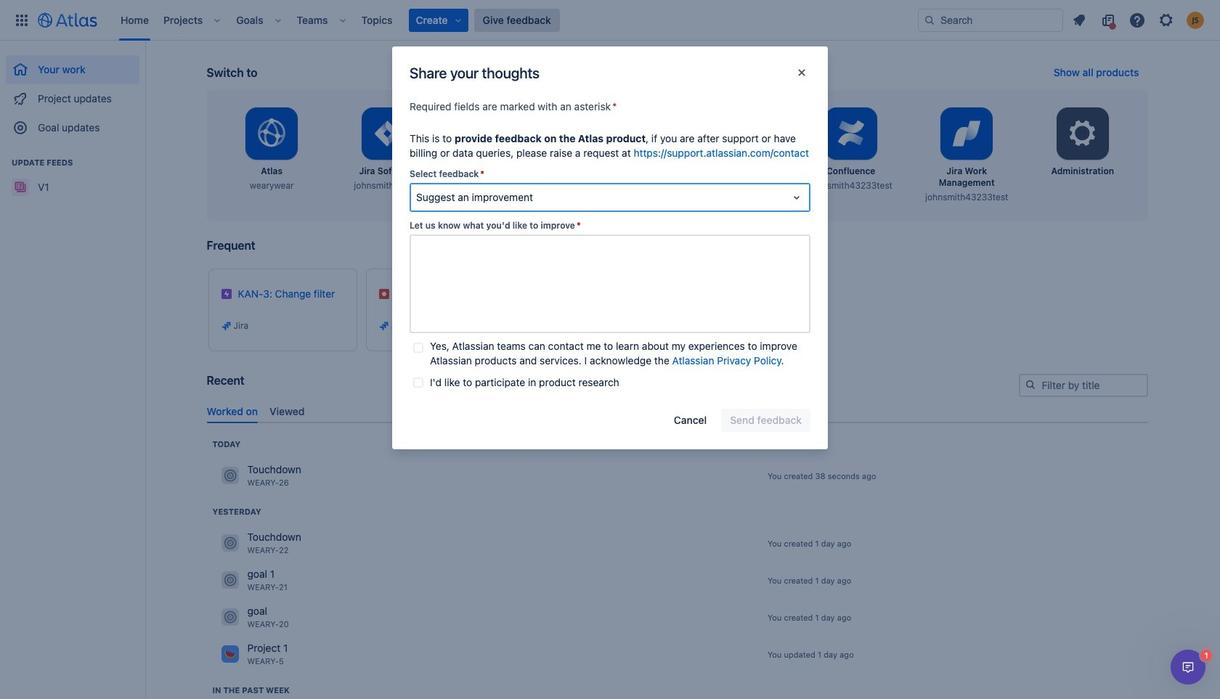 Task type: locate. For each thing, give the bounding box(es) containing it.
0 vertical spatial townsquare image
[[221, 535, 239, 552]]

1 townsquare image from the top
[[221, 535, 239, 552]]

close modal image
[[793, 64, 810, 81]]

heading
[[212, 439, 241, 450], [212, 506, 261, 518], [212, 685, 290, 696]]

tab list
[[201, 399, 1154, 423]]

Filter by title field
[[1020, 375, 1146, 396]]

open image
[[788, 189, 805, 206]]

search image
[[924, 14, 935, 26]]

1 vertical spatial heading
[[212, 506, 261, 518]]

2 townsquare image from the top
[[221, 609, 239, 626]]

top element
[[9, 0, 918, 40]]

None search field
[[918, 8, 1063, 32]]

2 townsquare image from the top
[[221, 572, 239, 589]]

jira image
[[220, 320, 232, 332], [378, 320, 390, 332], [378, 320, 390, 332]]

search image
[[1024, 379, 1036, 391]]

2 vertical spatial townsquare image
[[221, 646, 239, 663]]

jira image
[[220, 320, 232, 332]]

None text field
[[410, 235, 810, 333]]

help image
[[1129, 11, 1146, 29]]

heading for second townsquare image from the bottom
[[212, 439, 241, 450]]

1 vertical spatial townsquare image
[[221, 609, 239, 626]]

townsquare image
[[221, 467, 239, 485], [221, 609, 239, 626]]

0 vertical spatial heading
[[212, 439, 241, 450]]

group
[[6, 41, 139, 147], [6, 142, 139, 206]]

dialog
[[1171, 650, 1206, 685]]

2 vertical spatial heading
[[212, 685, 290, 696]]

3 heading from the top
[[212, 685, 290, 696]]

3 townsquare image from the top
[[221, 646, 239, 663]]

townsquare image
[[221, 535, 239, 552], [221, 572, 239, 589], [221, 646, 239, 663]]

2 heading from the top
[[212, 506, 261, 518]]

1 group from the top
[[6, 41, 139, 147]]

1 vertical spatial townsquare image
[[221, 572, 239, 589]]

banner
[[0, 0, 1220, 41]]

0 vertical spatial townsquare image
[[221, 467, 239, 485]]

settings image
[[1065, 116, 1100, 151]]

1 heading from the top
[[212, 439, 241, 450]]

Search field
[[918, 8, 1063, 32]]



Task type: describe. For each thing, give the bounding box(es) containing it.
1 townsquare image from the top
[[221, 467, 239, 485]]

heading for first townsquare icon from the top of the page
[[212, 506, 261, 518]]

2 group from the top
[[6, 142, 139, 206]]



Task type: vqa. For each thing, say whether or not it's contained in the screenshot.
Add follower image
no



